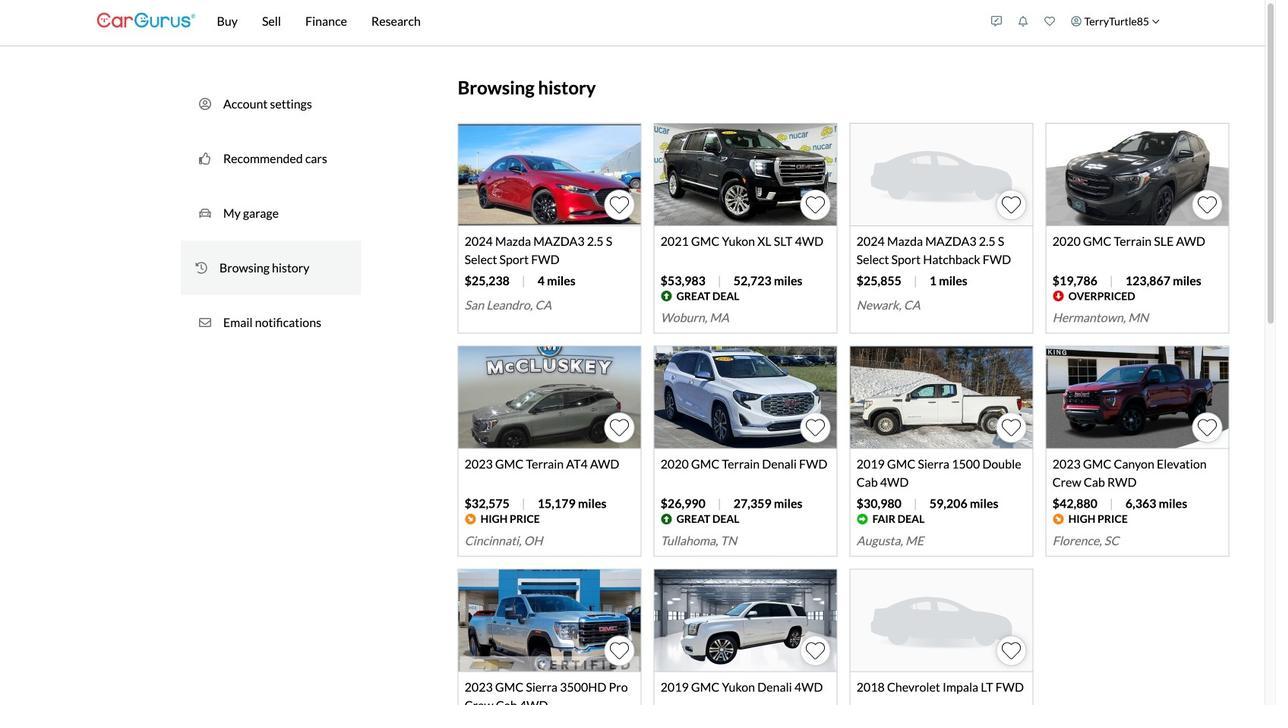 Task type: vqa. For each thing, say whether or not it's contained in the screenshot.
the 2019 GMC Yukon Denali 4WD image
yes



Task type: locate. For each thing, give the bounding box(es) containing it.
2024 mazda mazda3 2.5 s select sport fwd image
[[459, 124, 641, 226]]

car image
[[199, 206, 211, 221]]

2023 gmc sierra 3500hd pro crew cab 4wd image
[[459, 570, 641, 673]]

menu
[[983, 0, 1168, 43]]

menu item
[[1063, 0, 1168, 43]]

2018 chevrolet impala lt fwd image
[[851, 570, 1033, 673]]

history image
[[195, 261, 207, 276]]

menu bar
[[196, 0, 983, 46]]

2019 gmc yukon denali 4wd image
[[655, 570, 837, 673]]

2020 gmc terrain sle awd image
[[1047, 124, 1229, 226]]



Task type: describe. For each thing, give the bounding box(es) containing it.
thumbs up image
[[199, 151, 211, 166]]

envelope image
[[199, 315, 211, 330]]

user icon image
[[1071, 16, 1082, 27]]

2023 gmc canyon elevation crew cab rwd image
[[1047, 347, 1229, 449]]

open notifications image
[[1018, 16, 1029, 27]]

2020 gmc terrain denali fwd image
[[655, 347, 837, 449]]

2023 gmc terrain at4 awd image
[[459, 347, 641, 449]]

chevron down image
[[1152, 17, 1160, 25]]

2021 gmc yukon xl slt 4wd image
[[655, 124, 837, 226]]

add a car review image
[[991, 16, 1002, 27]]

saved cars image
[[1044, 16, 1055, 27]]

user circle image
[[199, 96, 211, 112]]

2024 mazda mazda3 2.5 s select sport hatchback fwd image
[[851, 124, 1033, 226]]

2019 gmc sierra 1500 double cab 4wd image
[[851, 347, 1033, 449]]



